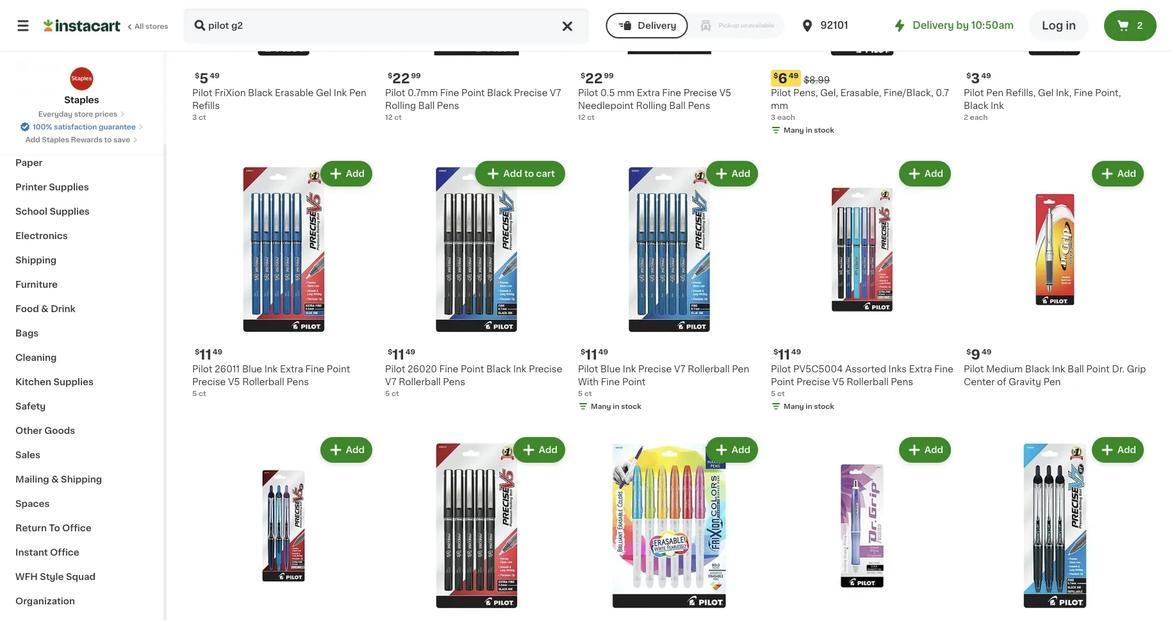 Task type: vqa. For each thing, say whether or not it's contained in the screenshot.


Task type: locate. For each thing, give the bounding box(es) containing it.
2 horizontal spatial v7
[[674, 365, 685, 374]]

49 for pilot medium black ink ball point dr. grip center of gravity pen
[[982, 348, 992, 355]]

0 horizontal spatial ball
[[418, 101, 435, 110]]

pens
[[437, 101, 459, 110], [688, 101, 710, 110], [287, 377, 309, 386], [443, 377, 465, 386], [891, 377, 913, 386]]

0 horizontal spatial each
[[777, 114, 795, 121]]

staples down 100%
[[42, 136, 69, 143]]

many in stock for fine
[[591, 403, 641, 410]]

0 horizontal spatial blue
[[242, 365, 262, 374]]

other goods
[[15, 426, 75, 435]]

49 down the 10:50am
[[981, 72, 991, 79]]

1 horizontal spatial blue
[[600, 365, 621, 374]]

$6.49 original price: $8.99 element
[[771, 70, 954, 87]]

mm inside "pilot 0.5 mm extra fine precise v5 needlepoint rolling ball pens 12 ct"
[[617, 88, 635, 97]]

0 vertical spatial staples
[[64, 95, 99, 104]]

1 horizontal spatial to
[[524, 169, 534, 178]]

electronics
[[15, 231, 68, 240]]

ink inside the pilot medium black ink ball point dr. grip center of gravity pen
[[1052, 365, 1065, 374]]

pilot 26011 blue ink extra fine point precise v5 rollerball pens 5 ct
[[192, 365, 350, 397]]

1 vertical spatial 2
[[964, 114, 968, 121]]

5 inside pilot pv5c5004 assorted inks extra fine point precise v5 rollerball pens 5 ct
[[771, 390, 776, 397]]

pilot inside the pilot blue ink precise v7 rollerball pen with fine point 5 ct
[[578, 365, 598, 374]]

squad
[[66, 572, 96, 581]]

gel left the ink,
[[1038, 88, 1054, 97]]

99 for 0.7mm
[[411, 72, 421, 79]]

$ 11 49 up 26011
[[195, 348, 223, 361]]

in for pilot pv5c5004 assorted inks extra fine point precise v5 rollerball pens
[[806, 403, 812, 410]]

pilot for pilot 26020 fine point black ink precise v7 rollerball pens 5 ct
[[385, 365, 405, 374]]

extra inside pilot pv5c5004 assorted inks extra fine point precise v5 rollerball pens 5 ct
[[909, 365, 932, 374]]

add to cart
[[503, 169, 555, 178]]

0 horizontal spatial to
[[104, 136, 112, 143]]

add to cart button
[[477, 162, 564, 185]]

each down '$ 3 49'
[[970, 114, 988, 121]]

stock for each
[[814, 127, 834, 134]]

blue
[[242, 365, 262, 374], [600, 365, 621, 374]]

in right log
[[1066, 20, 1076, 31]]

many down pv5c5004
[[784, 403, 804, 410]]

2 $ 11 49 from the left
[[388, 348, 415, 361]]

many in stock down pens,
[[784, 127, 834, 134]]

supplies up school supplies link
[[49, 183, 89, 192]]

pilot pens, gel, erasable, fine/black, 0.7 mm 3 each
[[771, 88, 949, 121]]

staples link
[[64, 67, 99, 106]]

1 horizontal spatial &
[[51, 475, 59, 484]]

mm right 0.5
[[617, 88, 635, 97]]

pilot left 26020
[[385, 365, 405, 374]]

0 horizontal spatial 22
[[392, 71, 410, 85]]

0 horizontal spatial v7
[[385, 377, 396, 386]]

furniture
[[15, 280, 58, 289]]

0 horizontal spatial delivery
[[638, 21, 676, 30]]

in for pilot pens, gel, erasable, fine/black, 0.7 mm
[[806, 127, 812, 134]]

2 rolling from the left
[[636, 101, 667, 110]]

many in stock for v5
[[784, 403, 834, 410]]

extra for pv5c5004
[[909, 365, 932, 374]]

food & drink link
[[8, 297, 156, 321]]

precise inside the pilot blue ink precise v7 rollerball pen with fine point 5 ct
[[638, 365, 672, 374]]

ct inside pilot 26011 blue ink extra fine point precise v5 rollerball pens 5 ct
[[199, 390, 206, 397]]

school supplies link
[[8, 199, 156, 224]]

pilot inside "pilot 0.5 mm extra fine precise v5 needlepoint rolling ball pens 12 ct"
[[578, 88, 598, 97]]

2 gel from the left
[[1038, 88, 1054, 97]]

2 99 from the left
[[604, 72, 614, 79]]

pens for 26011
[[287, 377, 309, 386]]

shipping up spaces link
[[61, 475, 102, 484]]

$ inside $ 9 49
[[966, 348, 971, 355]]

pilot inside pilot pv5c5004 assorted inks extra fine point precise v5 rollerball pens 5 ct
[[771, 365, 791, 374]]

blue inside pilot 26011 blue ink extra fine point precise v5 rollerball pens 5 ct
[[242, 365, 262, 374]]

ct inside pilot 0.7mm fine point black precise v7 rolling ball pens 12 ct
[[394, 114, 402, 121]]

49 up 26011
[[213, 348, 223, 355]]

v7 inside the pilot blue ink precise v7 rollerball pen with fine point 5 ct
[[674, 365, 685, 374]]

1 vertical spatial &
[[51, 475, 59, 484]]

pilot left 0.5
[[578, 88, 598, 97]]

rolling right the needlepoint
[[636, 101, 667, 110]]

1 vertical spatial mm
[[771, 101, 788, 110]]

1 22 from the left
[[392, 71, 410, 85]]

1 12 from the left
[[385, 114, 393, 121]]

$ 11 49 up 26020
[[388, 348, 415, 361]]

rolling down 0.7mm
[[385, 101, 416, 110]]

pen
[[349, 88, 367, 97], [986, 88, 1004, 97], [732, 365, 749, 374], [1044, 377, 1061, 386]]

supplies
[[47, 134, 87, 143], [49, 183, 89, 192], [50, 207, 90, 216], [53, 377, 94, 386]]

$ 11 49 for pilot pv5c5004 assorted inks extra fine point precise v5 rollerball pens
[[774, 348, 801, 361]]

ink inside pilot 26011 blue ink extra fine point precise v5 rollerball pens 5 ct
[[265, 365, 278, 374]]

ct inside pilot 26020 fine point black ink precise v7 rollerball pens 5 ct
[[392, 390, 399, 397]]

1 gel from the left
[[316, 88, 331, 97]]

49 for pilot frixion black erasable gel ink pen refills
[[210, 72, 220, 79]]

in down the pilot blue ink precise v7 rollerball pen with fine point 5 ct
[[613, 403, 619, 410]]

pilot for pilot blue ink precise v7 rollerball pen with fine point 5 ct
[[578, 365, 598, 374]]

office supplies
[[15, 134, 87, 143]]

fine inside pilot 0.7mm fine point black precise v7 rolling ball pens 12 ct
[[440, 88, 459, 97]]

2 vertical spatial v7
[[385, 377, 396, 386]]

supplies for kitchen supplies
[[53, 377, 94, 386]]

ball inside "pilot 0.5 mm extra fine precise v5 needlepoint rolling ball pens 12 ct"
[[669, 101, 686, 110]]

0 horizontal spatial &
[[41, 304, 49, 313]]

supplies inside printer supplies link
[[49, 183, 89, 192]]

stock down the pilot blue ink precise v7 rollerball pen with fine point 5 ct
[[621, 403, 641, 410]]

spaces link
[[8, 492, 156, 516]]

11
[[200, 348, 211, 361], [392, 348, 404, 361], [585, 348, 597, 361], [778, 348, 790, 361]]

1 rolling from the left
[[385, 101, 416, 110]]

v5
[[719, 88, 731, 97], [228, 377, 240, 386], [832, 377, 844, 386]]

pilot left 26011
[[192, 365, 212, 374]]

49 inside $ 5 49
[[210, 72, 220, 79]]

grip
[[1127, 365, 1146, 374]]

erasable
[[275, 88, 314, 97]]

all
[[135, 23, 144, 30]]

11 for pilot 26011 blue ink extra fine point precise v5 rollerball pens
[[200, 348, 211, 361]]

fine inside pilot 26011 blue ink extra fine point precise v5 rollerball pens 5 ct
[[305, 365, 324, 374]]

precise inside pilot 0.7mm fine point black precise v7 rolling ball pens 12 ct
[[514, 88, 548, 97]]

pv5c5004
[[793, 365, 843, 374]]

2 horizontal spatial extra
[[909, 365, 932, 374]]

pens inside pilot 26011 blue ink extra fine point precise v5 rollerball pens 5 ct
[[287, 377, 309, 386]]

0 horizontal spatial 3
[[192, 114, 197, 121]]

pilot for pilot pv5c5004 assorted inks extra fine point precise v5 rollerball pens 5 ct
[[771, 365, 791, 374]]

rollerball inside the pilot blue ink precise v7 rollerball pen with fine point 5 ct
[[688, 365, 730, 374]]

2 11 from the left
[[392, 348, 404, 361]]

1 horizontal spatial 22
[[585, 71, 603, 85]]

stock down gel,
[[814, 127, 834, 134]]

extra
[[637, 88, 660, 97], [280, 365, 303, 374], [909, 365, 932, 374]]

$ 11 49 for pilot blue ink precise v7 rollerball pen with fine point
[[581, 348, 608, 361]]

erasable,
[[840, 88, 881, 97]]

each down pens,
[[777, 114, 795, 121]]

1 horizontal spatial 12
[[578, 114, 586, 121]]

0 horizontal spatial mm
[[617, 88, 635, 97]]

fine inside the pilot pen refills, gel ink, fine point, black ink 2 each
[[1074, 88, 1093, 97]]

v5 inside pilot 26011 blue ink extra fine point precise v5 rollerball pens 5 ct
[[228, 377, 240, 386]]

pilot for pilot frixion black erasable gel ink pen refills 3 ct
[[192, 88, 212, 97]]

$ for pilot 0.7mm fine point black precise v7 rolling ball pens
[[388, 72, 392, 79]]

1 $ 11 49 from the left
[[195, 348, 223, 361]]

point inside the pilot medium black ink ball point dr. grip center of gravity pen
[[1086, 365, 1110, 374]]

49 right 9
[[982, 348, 992, 355]]

each
[[777, 114, 795, 121], [970, 114, 988, 121]]

to left save in the left of the page
[[104, 136, 112, 143]]

1 vertical spatial to
[[524, 169, 534, 178]]

supplies down satisfaction
[[47, 134, 87, 143]]

0 horizontal spatial rolling
[[385, 101, 416, 110]]

pilot inside pilot pens, gel, erasable, fine/black, 0.7 mm 3 each
[[771, 88, 791, 97]]

many in stock down pv5c5004
[[784, 403, 834, 410]]

49 inside $ 9 49
[[982, 348, 992, 355]]

stock down pv5c5004
[[814, 403, 834, 410]]

2 horizontal spatial v5
[[832, 377, 844, 386]]

pilot inside pilot 0.7mm fine point black precise v7 rolling ball pens 12 ct
[[385, 88, 405, 97]]

in down pv5c5004
[[806, 403, 812, 410]]

to inside button
[[524, 169, 534, 178]]

mm
[[617, 88, 635, 97], [771, 101, 788, 110]]

pilot inside pilot frixion black erasable gel ink pen refills 3 ct
[[192, 88, 212, 97]]

99
[[411, 72, 421, 79], [604, 72, 614, 79]]

many in stock
[[784, 127, 834, 134], [591, 403, 641, 410], [784, 403, 834, 410]]

v5 inside pilot pv5c5004 assorted inks extra fine point precise v5 rollerball pens 5 ct
[[832, 377, 844, 386]]

gel inside pilot frixion black erasable gel ink pen refills 3 ct
[[316, 88, 331, 97]]

supplies inside kitchen supplies link
[[53, 377, 94, 386]]

1 horizontal spatial 3
[[771, 114, 776, 121]]

many down pens,
[[784, 127, 804, 134]]

pilot inside pilot 26020 fine point black ink precise v7 rollerball pens 5 ct
[[385, 365, 405, 374]]

pens,
[[793, 88, 818, 97]]

delivery inside 'button'
[[638, 21, 676, 30]]

3 11 from the left
[[585, 348, 597, 361]]

ink inside the pilot blue ink precise v7 rollerball pen with fine point 5 ct
[[623, 365, 636, 374]]

1 vertical spatial v7
[[674, 365, 685, 374]]

& for drink
[[41, 304, 49, 313]]

precise inside pilot 26011 blue ink extra fine point precise v5 rollerball pens 5 ct
[[192, 377, 226, 386]]

$ 11 49
[[195, 348, 223, 361], [388, 348, 415, 361], [581, 348, 608, 361], [774, 348, 801, 361]]

22 up 0.5
[[585, 71, 603, 85]]

shipping up furniture
[[15, 256, 56, 265]]

49 up frixion
[[210, 72, 220, 79]]

5 inside the pilot blue ink precise v7 rollerball pen with fine point 5 ct
[[578, 390, 583, 397]]

goods
[[44, 426, 75, 435]]

1 horizontal spatial delivery
[[913, 21, 954, 30]]

1 horizontal spatial $ 22 99
[[581, 71, 614, 85]]

instant
[[15, 548, 48, 557]]

$ 11 49 up with
[[581, 348, 608, 361]]

Search field
[[185, 9, 588, 42]]

many down with
[[591, 403, 611, 410]]

ball inside pilot 0.7mm fine point black precise v7 rolling ball pens 12 ct
[[418, 101, 435, 110]]

delivery
[[913, 21, 954, 30], [638, 21, 676, 30]]

office up wfh style squad at the left
[[50, 548, 79, 557]]

black inside the pilot medium black ink ball point dr. grip center of gravity pen
[[1025, 365, 1050, 374]]

supplies down printer supplies link
[[50, 207, 90, 216]]

instant office
[[15, 548, 79, 557]]

1 blue from the left
[[242, 365, 262, 374]]

pen inside the pilot blue ink precise v7 rollerball pen with fine point 5 ct
[[732, 365, 749, 374]]

precise inside "pilot 0.5 mm extra fine precise v5 needlepoint rolling ball pens 12 ct"
[[684, 88, 717, 97]]

supplies down cleaning link on the left bottom
[[53, 377, 94, 386]]

$ 22 99 for 0.5
[[581, 71, 614, 85]]

0 vertical spatial v7
[[550, 88, 561, 97]]

$ 22 99 up 0.7mm
[[388, 71, 421, 85]]

mailing & shipping
[[15, 475, 102, 484]]

3 down $ 6 49
[[771, 114, 776, 121]]

pilot
[[192, 88, 212, 97], [385, 88, 405, 97], [578, 88, 598, 97], [771, 88, 791, 97], [964, 88, 984, 97], [192, 365, 212, 374], [385, 365, 405, 374], [578, 365, 598, 374], [771, 365, 791, 374], [964, 365, 984, 374]]

99 up 0.5
[[604, 72, 614, 79]]

1 horizontal spatial v5
[[719, 88, 731, 97]]

many for 3
[[784, 127, 804, 134]]

pilot inside the pilot medium black ink ball point dr. grip center of gravity pen
[[964, 365, 984, 374]]

v5 for 26011
[[228, 377, 240, 386]]

supplies inside office supplies link
[[47, 134, 87, 143]]

$ 22 99 up 0.5
[[581, 71, 614, 85]]

v5 inside "pilot 0.5 mm extra fine precise v5 needlepoint rolling ball pens 12 ct"
[[719, 88, 731, 97]]

1 horizontal spatial each
[[970, 114, 988, 121]]

supplies inside school supplies link
[[50, 207, 90, 216]]

many in stock down with
[[591, 403, 641, 410]]

many for with
[[591, 403, 611, 410]]

3 down delivery by 10:50am
[[971, 71, 980, 85]]

each inside the pilot pen refills, gel ink, fine point, black ink 2 each
[[970, 114, 988, 121]]

49 for pilot pen refills, gel ink, fine point, black ink
[[981, 72, 991, 79]]

1 99 from the left
[[411, 72, 421, 79]]

2 12 from the left
[[578, 114, 586, 121]]

sales
[[15, 451, 40, 460]]

0 vertical spatial mm
[[617, 88, 635, 97]]

extra inside pilot 26011 blue ink extra fine point precise v5 rollerball pens 5 ct
[[280, 365, 303, 374]]

product group
[[192, 158, 375, 399], [385, 158, 568, 399], [578, 158, 761, 414], [771, 158, 954, 414], [964, 158, 1147, 388], [192, 435, 375, 621], [385, 435, 568, 621], [578, 435, 761, 621], [771, 435, 954, 621], [964, 435, 1147, 621]]

pilot inside the pilot pen refills, gel ink, fine point, black ink 2 each
[[964, 88, 984, 97]]

0 horizontal spatial extra
[[280, 365, 303, 374]]

in down pens,
[[806, 127, 812, 134]]

3
[[971, 71, 980, 85], [192, 114, 197, 121], [771, 114, 776, 121]]

3 $ 11 49 from the left
[[581, 348, 608, 361]]

pens inside "pilot 0.5 mm extra fine precise v5 needlepoint rolling ball pens 12 ct"
[[688, 101, 710, 110]]

prices
[[95, 111, 117, 118]]

0 horizontal spatial v5
[[228, 377, 240, 386]]

22 up 0.7mm
[[392, 71, 410, 85]]

0 horizontal spatial $ 22 99
[[388, 71, 421, 85]]

1 $ 22 99 from the left
[[388, 71, 421, 85]]

2 $ 22 99 from the left
[[581, 71, 614, 85]]

to left cart
[[524, 169, 534, 178]]

49 up 26020
[[406, 348, 415, 355]]

$ inside '$ 3 49'
[[966, 72, 971, 79]]

in for pilot blue ink precise v7 rollerball pen with fine point
[[613, 403, 619, 410]]

$ for pilot medium black ink ball point dr. grip center of gravity pen
[[966, 348, 971, 355]]

add inside add button
[[1118, 169, 1136, 178]]

kitchen supplies link
[[8, 370, 156, 394]]

0 horizontal spatial 99
[[411, 72, 421, 79]]

0 horizontal spatial 12
[[385, 114, 393, 121]]

point
[[461, 88, 485, 97], [327, 365, 350, 374], [461, 365, 484, 374], [1086, 365, 1110, 374], [622, 377, 646, 386], [771, 377, 794, 386]]

office right 'to'
[[62, 524, 91, 533]]

point inside pilot 26011 blue ink extra fine point precise v5 rollerball pens 5 ct
[[327, 365, 350, 374]]

gel right erasable at the left top
[[316, 88, 331, 97]]

medium
[[986, 365, 1023, 374]]

$ 11 49 for pilot 26020 fine point black ink precise v7 rollerball pens
[[388, 348, 415, 361]]

2 horizontal spatial ball
[[1068, 365, 1084, 374]]

$ 22 99
[[388, 71, 421, 85], [581, 71, 614, 85]]

0 horizontal spatial shipping
[[15, 256, 56, 265]]

$ for pilot 0.5 mm extra fine precise v5 needlepoint rolling ball pens
[[581, 72, 585, 79]]

cleaning
[[15, 353, 57, 362]]

1 horizontal spatial 99
[[604, 72, 614, 79]]

1 vertical spatial staples
[[42, 136, 69, 143]]

49 right 6
[[789, 72, 799, 79]]

2 blue from the left
[[600, 365, 621, 374]]

49 up with
[[598, 348, 608, 355]]

cleaning link
[[8, 345, 156, 370]]

1 horizontal spatial rolling
[[636, 101, 667, 110]]

2 each from the left
[[970, 114, 988, 121]]

pilot up refills
[[192, 88, 212, 97]]

black
[[248, 88, 273, 97], [487, 88, 512, 97], [964, 101, 989, 110], [486, 365, 511, 374], [1025, 365, 1050, 374]]

precise
[[514, 88, 548, 97], [684, 88, 717, 97], [529, 365, 562, 374], [638, 365, 672, 374], [192, 377, 226, 386], [797, 377, 830, 386]]

1 horizontal spatial extra
[[637, 88, 660, 97]]

pen inside the pilot medium black ink ball point dr. grip center of gravity pen
[[1044, 377, 1061, 386]]

0 vertical spatial 2
[[1137, 21, 1143, 30]]

1 horizontal spatial mm
[[771, 101, 788, 110]]

pilot left 0.7mm
[[385, 88, 405, 97]]

delivery for delivery by 10:50am
[[913, 21, 954, 30]]

49
[[210, 72, 220, 79], [789, 72, 799, 79], [981, 72, 991, 79], [213, 348, 223, 355], [406, 348, 415, 355], [598, 348, 608, 355], [791, 348, 801, 355], [982, 348, 992, 355]]

organization link
[[8, 589, 156, 613]]

pilot inside pilot 26011 blue ink extra fine point precise v5 rollerball pens 5 ct
[[192, 365, 212, 374]]

pilot for pilot 0.7mm fine point black precise v7 rolling ball pens 12 ct
[[385, 88, 405, 97]]

$ 11 49 up pv5c5004
[[774, 348, 801, 361]]

0 horizontal spatial 2
[[964, 114, 968, 121]]

pilot for pilot medium black ink ball point dr. grip center of gravity pen
[[964, 365, 984, 374]]

fine inside pilot 26020 fine point black ink precise v7 rollerball pens 5 ct
[[439, 365, 458, 374]]

22 for 0.5
[[585, 71, 603, 85]]

black inside pilot 0.7mm fine point black precise v7 rolling ball pens 12 ct
[[487, 88, 512, 97]]

None search field
[[183, 8, 589, 44]]

each inside pilot pens, gel, erasable, fine/black, 0.7 mm 3 each
[[777, 114, 795, 121]]

to
[[104, 136, 112, 143], [524, 169, 534, 178]]

& right food
[[41, 304, 49, 313]]

1 horizontal spatial 2
[[1137, 21, 1143, 30]]

22
[[392, 71, 410, 85], [585, 71, 603, 85]]

10:50am
[[971, 21, 1014, 30]]

blue inside the pilot blue ink precise v7 rollerball pen with fine point 5 ct
[[600, 365, 621, 374]]

$ 9 49
[[966, 348, 992, 361]]

black inside pilot 26020 fine point black ink precise v7 rollerball pens 5 ct
[[486, 365, 511, 374]]

4 $ 11 49 from the left
[[774, 348, 801, 361]]

1 11 from the left
[[200, 348, 211, 361]]

pens inside pilot pv5c5004 assorted inks extra fine point precise v5 rollerball pens 5 ct
[[891, 377, 913, 386]]

$ for pilot 26020 fine point black ink precise v7 rollerball pens
[[388, 348, 392, 355]]

49 inside '$ 3 49'
[[981, 72, 991, 79]]

4 11 from the left
[[778, 348, 790, 361]]

pilot down 6
[[771, 88, 791, 97]]

pilot up center
[[964, 365, 984, 374]]

1 horizontal spatial ball
[[669, 101, 686, 110]]

return
[[15, 524, 47, 533]]

& for shipping
[[51, 475, 59, 484]]

0 vertical spatial &
[[41, 304, 49, 313]]

pilot down '$ 3 49'
[[964, 88, 984, 97]]

99 up 0.7mm
[[411, 72, 421, 79]]

3 down refills
[[192, 114, 197, 121]]

0.7mm
[[408, 88, 438, 97]]

frixion
[[215, 88, 246, 97]]

supplies for printer supplies
[[49, 183, 89, 192]]

1 horizontal spatial v7
[[550, 88, 561, 97]]

pilot left pv5c5004
[[771, 365, 791, 374]]

$ 22 99 for 0.7mm
[[388, 71, 421, 85]]

1 horizontal spatial gel
[[1038, 88, 1054, 97]]

fine inside pilot pv5c5004 assorted inks extra fine point precise v5 rollerball pens 5 ct
[[934, 365, 953, 374]]

1 vertical spatial shipping
[[61, 475, 102, 484]]

staples up everyday store prices 'link'
[[64, 95, 99, 104]]

1 each from the left
[[777, 114, 795, 121]]

0 horizontal spatial gel
[[316, 88, 331, 97]]

assorted
[[845, 365, 886, 374]]

49 for pilot 26011 blue ink extra fine point precise v5 rollerball pens
[[213, 348, 223, 355]]

office
[[15, 134, 45, 143], [62, 524, 91, 533], [50, 548, 79, 557]]

& right mailing
[[51, 475, 59, 484]]

5
[[200, 71, 208, 85], [192, 390, 197, 397], [385, 390, 390, 397], [578, 390, 583, 397], [771, 390, 776, 397]]

product group containing 9
[[964, 158, 1147, 388]]

return to office
[[15, 524, 91, 533]]

49 up pv5c5004
[[791, 348, 801, 355]]

rolling inside pilot 0.7mm fine point black precise v7 rolling ball pens 12 ct
[[385, 101, 416, 110]]

pilot up with
[[578, 365, 598, 374]]

fine inside "pilot 0.5 mm extra fine precise v5 needlepoint rolling ball pens 12 ct"
[[662, 88, 681, 97]]

mm down 6
[[771, 101, 788, 110]]

add button
[[322, 162, 371, 185], [707, 162, 757, 185], [900, 162, 950, 185], [1093, 162, 1143, 185], [322, 438, 371, 461], [514, 438, 564, 461], [707, 438, 757, 461], [900, 438, 950, 461], [1093, 438, 1143, 461]]

2 22 from the left
[[585, 71, 603, 85]]

office down 100%
[[15, 134, 45, 143]]



Task type: describe. For each thing, give the bounding box(es) containing it.
rolling inside "pilot 0.5 mm extra fine precise v5 needlepoint rolling ball pens 12 ct"
[[636, 101, 667, 110]]

11 for pilot blue ink precise v7 rollerball pen with fine point
[[585, 348, 597, 361]]

precise inside pilot 26020 fine point black ink precise v7 rollerball pens 5 ct
[[529, 365, 562, 374]]

ink inside the pilot pen refills, gel ink, fine point, black ink 2 each
[[991, 101, 1004, 110]]

with
[[578, 377, 599, 386]]

$ for pilot pen refills, gel ink, fine point, black ink
[[966, 72, 971, 79]]

point inside the pilot blue ink precise v7 rollerball pen with fine point 5 ct
[[622, 377, 646, 386]]

everyday store prices
[[38, 111, 117, 118]]

school
[[15, 207, 47, 216]]

ct inside the pilot blue ink precise v7 rollerball pen with fine point 5 ct
[[584, 390, 592, 397]]

6
[[778, 71, 787, 85]]

pilot blue ink precise v7 rollerball pen with fine point 5 ct
[[578, 365, 749, 397]]

2 vertical spatial office
[[50, 548, 79, 557]]

5 inside pilot 26020 fine point black ink precise v7 rollerball pens 5 ct
[[385, 390, 390, 397]]

pens inside pilot 0.7mm fine point black precise v7 rolling ball pens 12 ct
[[437, 101, 459, 110]]

pen inside the pilot pen refills, gel ink, fine point, black ink 2 each
[[986, 88, 1004, 97]]

$ inside $ 6 49
[[774, 72, 778, 79]]

gravity
[[1009, 377, 1041, 386]]

pilot pen refills, gel ink, fine point, black ink 2 each
[[964, 88, 1121, 121]]

point,
[[1095, 88, 1121, 97]]

all stores
[[135, 23, 168, 30]]

safety link
[[8, 394, 156, 418]]

log
[[1042, 20, 1063, 31]]

12 inside pilot 0.7mm fine point black precise v7 rolling ball pens 12 ct
[[385, 114, 393, 121]]

many in stock for each
[[784, 127, 834, 134]]

supplies for office supplies
[[47, 134, 87, 143]]

instacart logo image
[[44, 18, 120, 33]]

stock for v5
[[814, 403, 834, 410]]

v5 for pv5c5004
[[832, 377, 844, 386]]

0 vertical spatial office
[[15, 134, 45, 143]]

fine inside the pilot blue ink precise v7 rollerball pen with fine point 5 ct
[[601, 377, 620, 386]]

49 for pilot blue ink precise v7 rollerball pen with fine point
[[598, 348, 608, 355]]

pens inside pilot 26020 fine point black ink precise v7 rollerball pens 5 ct
[[443, 377, 465, 386]]

$ for pilot frixion black erasable gel ink pen refills
[[195, 72, 200, 79]]

pilot for pilot pen refills, gel ink, fine point, black ink 2 each
[[964, 88, 984, 97]]

by
[[956, 21, 969, 30]]

0.7
[[936, 88, 949, 97]]

mailing
[[15, 475, 49, 484]]

delivery for delivery
[[638, 21, 676, 30]]

wfh
[[15, 572, 38, 581]]

49 inside $ 6 49
[[789, 72, 799, 79]]

49 for pilot pv5c5004 assorted inks extra fine point precise v5 rollerball pens
[[791, 348, 801, 355]]

v7 inside pilot 26020 fine point black ink precise v7 rollerball pens 5 ct
[[385, 377, 396, 386]]

guarantee
[[99, 123, 136, 130]]

12 inside "pilot 0.5 mm extra fine precise v5 needlepoint rolling ball pens 12 ct"
[[578, 114, 586, 121]]

supplies for school supplies
[[50, 207, 90, 216]]

extra for 26011
[[280, 365, 303, 374]]

shipping link
[[8, 248, 156, 272]]

other goods link
[[8, 418, 156, 443]]

add staples rewards to save
[[25, 136, 130, 143]]

delivery by 10:50am link
[[892, 18, 1014, 33]]

ct inside "pilot 0.5 mm extra fine precise v5 needlepoint rolling ball pens 12 ct"
[[587, 114, 595, 121]]

11 for pilot pv5c5004 assorted inks extra fine point precise v5 rollerball pens
[[778, 348, 790, 361]]

point inside pilot pv5c5004 assorted inks extra fine point precise v5 rollerball pens 5 ct
[[771, 377, 794, 386]]

pilot 0.5 mm extra fine precise v5 needlepoint rolling ball pens 12 ct
[[578, 88, 731, 121]]

satisfaction
[[54, 123, 97, 130]]

to
[[49, 524, 60, 533]]

center
[[964, 377, 995, 386]]

26011
[[215, 365, 240, 374]]

pilot 0.7mm fine point black precise v7 rolling ball pens 12 ct
[[385, 88, 561, 121]]

store
[[74, 111, 93, 118]]

v7 inside pilot 0.7mm fine point black precise v7 rolling ball pens 12 ct
[[550, 88, 561, 97]]

office supplies link
[[8, 126, 156, 151]]

pen inside pilot frixion black erasable gel ink pen refills 3 ct
[[349, 88, 367, 97]]

wfh style squad link
[[8, 565, 156, 589]]

log in button
[[1029, 10, 1089, 41]]

pilot 26020 fine point black ink precise v7 rollerball pens 5 ct
[[385, 365, 562, 397]]

ct inside pilot pv5c5004 assorted inks extra fine point precise v5 rollerball pens 5 ct
[[777, 390, 785, 397]]

1 horizontal spatial shipping
[[61, 475, 102, 484]]

2 horizontal spatial 3
[[971, 71, 980, 85]]

add button inside 'product' group
[[1093, 162, 1143, 185]]

log in
[[1042, 20, 1076, 31]]

gel,
[[820, 88, 838, 97]]

bags link
[[8, 321, 156, 345]]

5 inside pilot 26011 blue ink extra fine point precise v5 rollerball pens 5 ct
[[192, 390, 197, 397]]

ball inside the pilot medium black ink ball point dr. grip center of gravity pen
[[1068, 365, 1084, 374]]

organization
[[15, 597, 75, 606]]

service type group
[[606, 13, 785, 38]]

rollerball inside pilot 26011 blue ink extra fine point precise v5 rollerball pens 5 ct
[[242, 377, 284, 386]]

mm inside pilot pens, gel, erasable, fine/black, 0.7 mm 3 each
[[771, 101, 788, 110]]

many for precise
[[784, 403, 804, 410]]

fine/black,
[[884, 88, 934, 97]]

point inside pilot 26020 fine point black ink precise v7 rollerball pens 5 ct
[[461, 365, 484, 374]]

pilot pv5c5004 assorted inks extra fine point precise v5 rollerball pens 5 ct
[[771, 365, 953, 397]]

drink
[[51, 304, 75, 313]]

black inside the pilot pen refills, gel ink, fine point, black ink 2 each
[[964, 101, 989, 110]]

add staples rewards to save link
[[25, 135, 138, 145]]

9
[[971, 348, 981, 361]]

shop
[[36, 63, 60, 72]]

instant office link
[[8, 540, 156, 565]]

pens for pv5c5004
[[891, 377, 913, 386]]

$ 3 49
[[966, 71, 991, 85]]

add inside add staples rewards to save link
[[25, 136, 40, 143]]

add inside add to cart button
[[503, 169, 522, 178]]

shop link
[[8, 54, 156, 80]]

sales link
[[8, 443, 156, 467]]

0 vertical spatial shipping
[[15, 256, 56, 265]]

needlepoint
[[578, 101, 634, 110]]

pens for 0.5
[[688, 101, 710, 110]]

electronics link
[[8, 224, 156, 248]]

cart
[[536, 169, 555, 178]]

black inside pilot frixion black erasable gel ink pen refills 3 ct
[[248, 88, 273, 97]]

staples logo image
[[70, 67, 94, 91]]

school supplies
[[15, 207, 90, 216]]

paper link
[[8, 151, 156, 175]]

2 inside 2 button
[[1137, 21, 1143, 30]]

1 vertical spatial office
[[62, 524, 91, 533]]

kitchen supplies
[[15, 377, 94, 386]]

stores
[[145, 23, 168, 30]]

22 for 0.7mm
[[392, 71, 410, 85]]

save
[[113, 136, 130, 143]]

lists
[[36, 88, 58, 97]]

11 for pilot 26020 fine point black ink precise v7 rollerball pens
[[392, 348, 404, 361]]

ink inside pilot 26020 fine point black ink precise v7 rollerball pens 5 ct
[[513, 365, 527, 374]]

$ 5 49
[[195, 71, 220, 85]]

of
[[997, 377, 1006, 386]]

gel inside the pilot pen refills, gel ink, fine point, black ink 2 each
[[1038, 88, 1054, 97]]

$ for pilot blue ink precise v7 rollerball pen with fine point
[[581, 348, 585, 355]]

rewards
[[71, 136, 102, 143]]

dr.
[[1112, 365, 1125, 374]]

stock for fine
[[621, 403, 641, 410]]

lists link
[[8, 80, 156, 106]]

99 for 0.5
[[604, 72, 614, 79]]

49 for pilot 26020 fine point black ink precise v7 rollerball pens
[[406, 348, 415, 355]]

point inside pilot 0.7mm fine point black precise v7 rolling ball pens 12 ct
[[461, 88, 485, 97]]

bags
[[15, 329, 39, 338]]

precise inside pilot pv5c5004 assorted inks extra fine point precise v5 rollerball pens 5 ct
[[797, 377, 830, 386]]

3 inside pilot pens, gel, erasable, fine/black, 0.7 mm 3 each
[[771, 114, 776, 121]]

paper
[[15, 158, 42, 167]]

pilot for pilot pens, gel, erasable, fine/black, 0.7 mm 3 each
[[771, 88, 791, 97]]

3 inside pilot frixion black erasable gel ink pen refills 3 ct
[[192, 114, 197, 121]]

100%
[[33, 123, 52, 130]]

92101
[[820, 21, 848, 30]]

all stores link
[[44, 8, 169, 44]]

safety
[[15, 402, 46, 411]]

extra inside "pilot 0.5 mm extra fine precise v5 needlepoint rolling ball pens 12 ct"
[[637, 88, 660, 97]]

100% satisfaction guarantee button
[[20, 119, 143, 132]]

92101 button
[[800, 8, 877, 44]]

ct inside pilot frixion black erasable gel ink pen refills 3 ct
[[199, 114, 206, 121]]

2 inside the pilot pen refills, gel ink, fine point, black ink 2 each
[[964, 114, 968, 121]]

inks
[[889, 365, 907, 374]]

$ for pilot 26011 blue ink extra fine point precise v5 rollerball pens
[[195, 348, 200, 355]]

in inside log in button
[[1066, 20, 1076, 31]]

rollerball inside pilot pv5c5004 assorted inks extra fine point precise v5 rollerball pens 5 ct
[[847, 377, 889, 386]]

$ 6 49
[[774, 71, 799, 85]]

food
[[15, 304, 39, 313]]

0.5
[[600, 88, 615, 97]]

100% satisfaction guarantee
[[33, 123, 136, 130]]

ink,
[[1056, 88, 1072, 97]]

refills
[[192, 101, 220, 110]]

style
[[40, 572, 64, 581]]

ink inside pilot frixion black erasable gel ink pen refills 3 ct
[[334, 88, 347, 97]]

26020
[[408, 365, 437, 374]]

0 vertical spatial to
[[104, 136, 112, 143]]

pilot medium black ink ball point dr. grip center of gravity pen
[[964, 365, 1146, 386]]

delivery by 10:50am
[[913, 21, 1014, 30]]

pilot for pilot 26011 blue ink extra fine point precise v5 rollerball pens 5 ct
[[192, 365, 212, 374]]

$ 11 49 for pilot 26011 blue ink extra fine point precise v5 rollerball pens
[[195, 348, 223, 361]]

spaces
[[15, 499, 50, 508]]

pilot for pilot 0.5 mm extra fine precise v5 needlepoint rolling ball pens 12 ct
[[578, 88, 598, 97]]

printer
[[15, 183, 47, 192]]

rollerball inside pilot 26020 fine point black ink precise v7 rollerball pens 5 ct
[[399, 377, 441, 386]]

wfh style squad
[[15, 572, 96, 581]]

$ for pilot pv5c5004 assorted inks extra fine point precise v5 rollerball pens
[[774, 348, 778, 355]]

$8.99
[[804, 76, 830, 85]]

mailing & shipping link
[[8, 467, 156, 492]]

furniture link
[[8, 272, 156, 297]]



